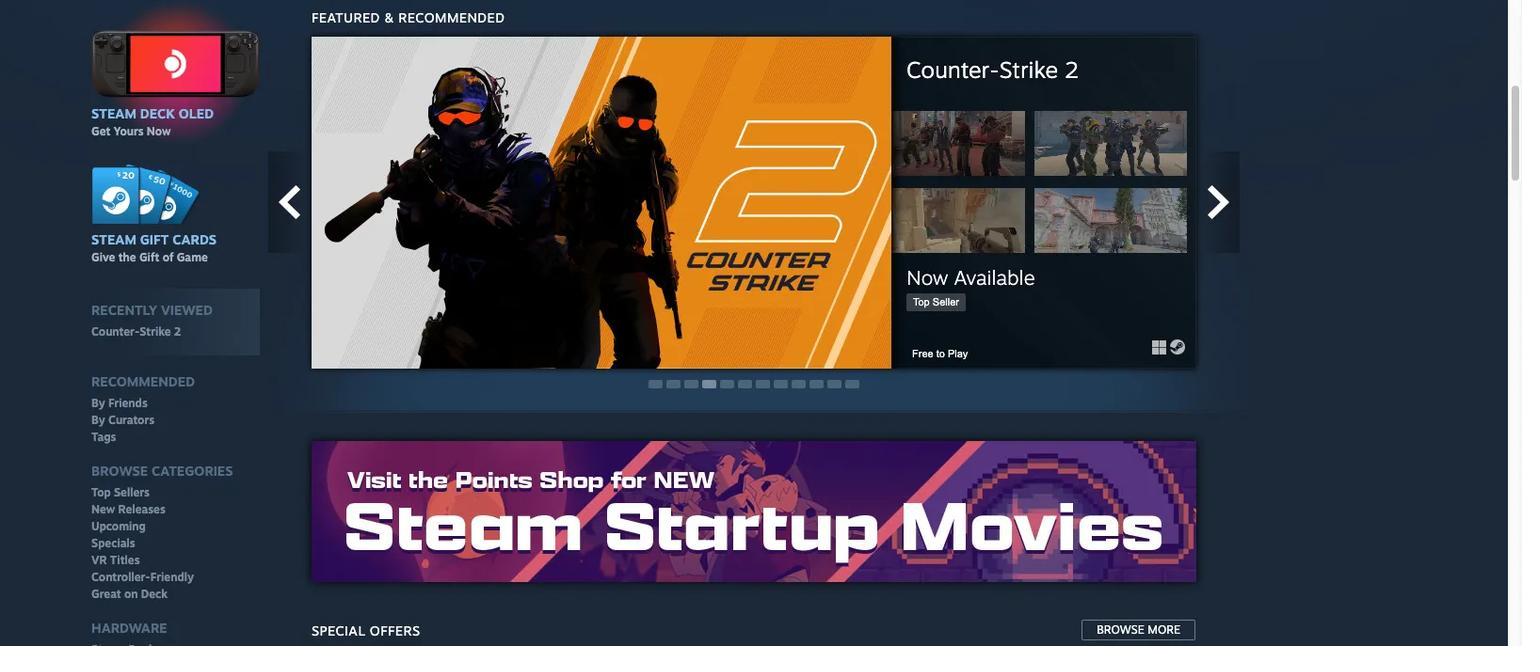Task type: vqa. For each thing, say whether or not it's contained in the screenshot.
'New & Noteworthy'
no



Task type: describe. For each thing, give the bounding box(es) containing it.
counter-strike 2 link
[[91, 325, 181, 340]]

browse more link
[[1081, 620, 1197, 642]]

get
[[91, 124, 111, 138]]

seller
[[933, 297, 959, 308]]

1 horizontal spatial 2
[[1065, 55, 1079, 83]]

recommended by friends by curators tags
[[91, 374, 195, 445]]

game
[[177, 251, 208, 265]]

vr titles link
[[91, 554, 140, 569]]

new releases link
[[91, 503, 166, 518]]

controller-
[[91, 571, 150, 585]]

friends
[[108, 397, 148, 411]]

upcoming
[[91, 520, 146, 534]]

steam for steam deck oled
[[91, 105, 136, 121]]

featured
[[312, 9, 380, 25]]

by friends link
[[91, 397, 148, 412]]

oled
[[179, 105, 214, 121]]

tags
[[91, 430, 116, 445]]

counter-strike 2
[[907, 55, 1079, 83]]

top sellers link
[[91, 486, 150, 501]]

top for now
[[913, 297, 930, 308]]

to
[[936, 348, 945, 360]]

hardware
[[91, 621, 167, 637]]

get yours now
[[91, 124, 171, 138]]

strike inside recently viewed counter-strike 2
[[140, 325, 171, 339]]

the
[[118, 251, 136, 265]]

browse for categories
[[91, 463, 148, 479]]

1 vertical spatial gift
[[139, 251, 160, 265]]

0 horizontal spatial now
[[147, 124, 171, 138]]

free
[[912, 348, 934, 360]]

1 horizontal spatial counter-
[[907, 55, 1000, 83]]

give the gift of game
[[91, 251, 208, 265]]

0 vertical spatial gift
[[140, 232, 169, 248]]

yours
[[114, 124, 144, 138]]

vr
[[91, 554, 107, 568]]

steam gift cards
[[91, 232, 217, 248]]

offers
[[370, 623, 420, 639]]

1 by from the top
[[91, 397, 105, 411]]

steam deck oled
[[91, 105, 214, 121]]

new
[[91, 503, 115, 517]]

browse categories top sellers new releases upcoming specials vr titles controller-friendly great on deck
[[91, 463, 233, 602]]

special offers
[[312, 623, 420, 639]]

featured & recommended
[[312, 9, 505, 25]]

counter- inside recently viewed counter-strike 2
[[91, 325, 140, 339]]

2 inside recently viewed counter-strike 2
[[174, 325, 181, 339]]

give
[[91, 251, 115, 265]]



Task type: locate. For each thing, give the bounding box(es) containing it.
0 horizontal spatial browse
[[91, 463, 148, 479]]

gift
[[140, 232, 169, 248], [139, 251, 160, 265]]

0 horizontal spatial 2
[[174, 325, 181, 339]]

tags link
[[91, 430, 116, 446]]

browse more
[[1097, 623, 1181, 637]]

0 vertical spatial recommended
[[399, 9, 505, 25]]

friendly
[[150, 571, 194, 585]]

1 vertical spatial browse
[[1097, 623, 1145, 637]]

steam for steam gift cards
[[91, 232, 136, 248]]

browse inside browse categories top sellers new releases upcoming specials vr titles controller-friendly great on deck
[[91, 463, 148, 479]]

play
[[948, 348, 968, 360]]

top for browse
[[91, 486, 111, 500]]

2 by from the top
[[91, 414, 105, 428]]

cards
[[173, 232, 217, 248]]

top left seller on the right of page
[[913, 297, 930, 308]]

1 vertical spatial top
[[91, 486, 111, 500]]

great on deck link
[[91, 588, 168, 603]]

browse up the top sellers link
[[91, 463, 148, 479]]

0 vertical spatial steam
[[91, 105, 136, 121]]

by left friends
[[91, 397, 105, 411]]

0 vertical spatial browse
[[91, 463, 148, 479]]

by up tags
[[91, 414, 105, 428]]

deck
[[140, 105, 175, 121], [141, 588, 168, 602]]

2 steam from the top
[[91, 232, 136, 248]]

deck inside browse categories top sellers new releases upcoming specials vr titles controller-friendly great on deck
[[141, 588, 168, 602]]

top inside now available top seller
[[913, 297, 930, 308]]

great
[[91, 588, 121, 602]]

top
[[913, 297, 930, 308], [91, 486, 111, 500]]

steam up get on the top left
[[91, 105, 136, 121]]

0 vertical spatial top
[[913, 297, 930, 308]]

now available top seller
[[907, 266, 1035, 308]]

1 vertical spatial steam
[[91, 232, 136, 248]]

0 horizontal spatial strike
[[140, 325, 171, 339]]

sellers
[[114, 486, 150, 500]]

now up seller on the right of page
[[907, 266, 948, 290]]

1 steam from the top
[[91, 105, 136, 121]]

counter-
[[907, 55, 1000, 83], [91, 325, 140, 339]]

1 vertical spatial counter-
[[91, 325, 140, 339]]

browse
[[91, 463, 148, 479], [1097, 623, 1145, 637]]

steam up give
[[91, 232, 136, 248]]

1 vertical spatial strike
[[140, 325, 171, 339]]

titles
[[110, 554, 140, 568]]

now down steam deck oled
[[147, 124, 171, 138]]

recommended up friends
[[91, 374, 195, 390]]

by
[[91, 397, 105, 411], [91, 414, 105, 428]]

strike
[[1000, 55, 1058, 83], [140, 325, 171, 339]]

top inside browse categories top sellers new releases upcoming specials vr titles controller-friendly great on deck
[[91, 486, 111, 500]]

browse for more
[[1097, 623, 1145, 637]]

deck up get yours now
[[140, 105, 175, 121]]

now
[[147, 124, 171, 138], [907, 266, 948, 290]]

1 horizontal spatial browse
[[1097, 623, 1145, 637]]

browse left "more"
[[1097, 623, 1145, 637]]

more
[[1148, 623, 1181, 637]]

top up new
[[91, 486, 111, 500]]

0 vertical spatial deck
[[140, 105, 175, 121]]

specials
[[91, 537, 135, 551]]

viewed
[[161, 302, 213, 318]]

special
[[312, 623, 366, 639]]

1 vertical spatial 2
[[174, 325, 181, 339]]

0 vertical spatial 2
[[1065, 55, 1079, 83]]

1 horizontal spatial now
[[907, 266, 948, 290]]

1 vertical spatial recommended
[[91, 374, 195, 390]]

curators
[[108, 414, 154, 428]]

by curators link
[[91, 414, 154, 429]]

1 horizontal spatial strike
[[1000, 55, 1058, 83]]

1 vertical spatial deck
[[141, 588, 168, 602]]

controller-friendly link
[[91, 571, 194, 586]]

0 vertical spatial by
[[91, 397, 105, 411]]

specials link
[[91, 537, 135, 552]]

recommended right &
[[399, 9, 505, 25]]

deck down controller-friendly 'link'
[[141, 588, 168, 602]]

gift up give the gift of game
[[140, 232, 169, 248]]

1 vertical spatial by
[[91, 414, 105, 428]]

categories
[[152, 463, 233, 479]]

recently
[[91, 302, 157, 318]]

1 vertical spatial now
[[907, 266, 948, 290]]

recommended
[[399, 9, 505, 25], [91, 374, 195, 390]]

2
[[1065, 55, 1079, 83], [174, 325, 181, 339]]

0 vertical spatial now
[[147, 124, 171, 138]]

&
[[384, 9, 394, 25]]

1 horizontal spatial top
[[913, 297, 930, 308]]

0 vertical spatial strike
[[1000, 55, 1058, 83]]

1 horizontal spatial recommended
[[399, 9, 505, 25]]

recently viewed counter-strike 2
[[91, 302, 213, 339]]

steam
[[91, 105, 136, 121], [91, 232, 136, 248]]

free to play
[[912, 348, 968, 360]]

gift down the steam gift cards
[[139, 251, 160, 265]]

releases
[[118, 503, 166, 517]]

0 horizontal spatial recommended
[[91, 374, 195, 390]]

available
[[954, 266, 1035, 290]]

0 vertical spatial counter-
[[907, 55, 1000, 83]]

0 horizontal spatial counter-
[[91, 325, 140, 339]]

upcoming link
[[91, 520, 146, 535]]

now inside now available top seller
[[907, 266, 948, 290]]

0 horizontal spatial top
[[91, 486, 111, 500]]

of
[[163, 251, 174, 265]]

on
[[124, 588, 138, 602]]



